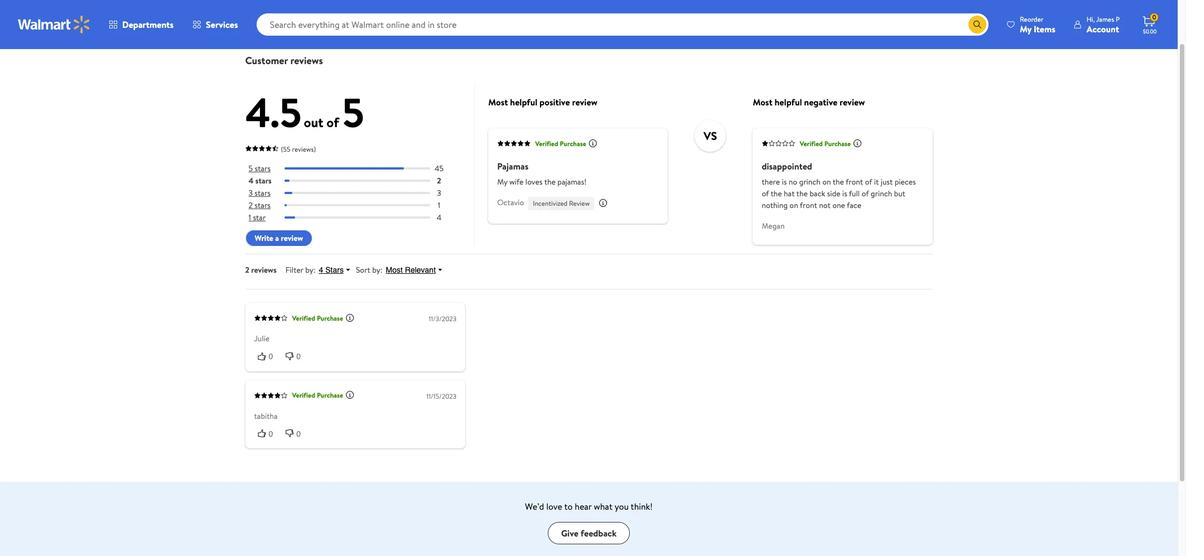 Task type: locate. For each thing, give the bounding box(es) containing it.
2 down write a review link
[[245, 265, 250, 276]]

0 horizontal spatial grinch
[[319, 26, 342, 37]]

11/15/2023
[[427, 392, 457, 401]]

think!
[[631, 501, 653, 513]]

helpful for negative
[[775, 96, 803, 108]]

stars
[[326, 266, 344, 275]]

1
[[438, 200, 441, 211], [249, 212, 251, 224]]

1 horizontal spatial review
[[573, 96, 598, 108]]

verified
[[536, 139, 559, 148], [800, 139, 823, 148], [292, 314, 315, 323], [292, 391, 315, 400]]

4 progress bar from the top
[[284, 205, 431, 207]]

1 horizontal spatial by:
[[373, 265, 383, 276]]

4
[[249, 175, 254, 187], [437, 212, 442, 224], [319, 266, 323, 275]]

not
[[820, 200, 831, 211]]

grinch down it
[[871, 188, 893, 199]]

pajamas up wife
[[498, 160, 529, 173]]

3 progress bar from the top
[[284, 192, 431, 194]]

0 vertical spatial verified purchase information image
[[589, 139, 598, 148]]

star
[[253, 212, 266, 224]]

0 vertical spatial 5
[[343, 84, 364, 140]]

0 vertical spatial on
[[823, 177, 832, 188]]

1 vertical spatial to
[[565, 501, 573, 513]]

the
[[545, 177, 556, 188], [833, 177, 845, 188], [771, 188, 783, 199], [797, 188, 808, 199]]

5 progress bar from the top
[[284, 217, 431, 219]]

0 horizontal spatial 4
[[249, 175, 254, 187]]

1 left star
[[249, 212, 251, 224]]

5 up 4 stars
[[249, 163, 253, 174]]

1 for 1
[[438, 200, 441, 211]]

grinch up "pajama"
[[385, 5, 408, 16]]

verified purchase information image
[[589, 139, 598, 148], [346, 391, 355, 400]]

Walmart Site-Wide search field
[[257, 13, 989, 36]]

1 horizontal spatial 1
[[438, 200, 441, 211]]

just
[[881, 177, 893, 188]]

the up nothing
[[771, 188, 783, 199]]

1 horizontal spatial grinch
[[385, 5, 408, 16]]

give
[[562, 528, 579, 540]]

grinch
[[800, 177, 821, 188], [871, 188, 893, 199]]

grinch right the
[[319, 26, 342, 37]]

full
[[850, 188, 860, 199]]

1 vertical spatial grinch
[[319, 26, 342, 37]]

0 horizontal spatial to
[[263, 26, 271, 37]]

most
[[489, 96, 508, 108], [753, 96, 773, 108], [386, 266, 403, 275]]

1 vertical spatial is
[[843, 188, 848, 199]]

feedback
[[581, 528, 617, 540]]

reviews)
[[292, 145, 316, 154]]

search icon image
[[974, 20, 983, 29]]

0 horizontal spatial 5
[[249, 163, 253, 174]]

0 vertical spatial reviews
[[291, 54, 323, 68]]

verified purchase
[[536, 139, 587, 148], [800, 139, 851, 148], [292, 314, 343, 323], [292, 391, 343, 400]]

0
[[1153, 12, 1157, 22], [269, 352, 273, 361], [297, 352, 301, 361], [269, 430, 273, 439], [297, 430, 301, 439]]

helpful
[[510, 96, 538, 108], [775, 96, 803, 108]]

2 horizontal spatial pajamas
[[498, 160, 529, 173]]

1 horizontal spatial is
[[843, 188, 848, 199]]

0 button
[[254, 351, 282, 363], [282, 351, 310, 363], [254, 429, 282, 440], [282, 429, 310, 440]]

matching
[[344, 26, 375, 37]]

grinch up back
[[800, 177, 821, 188]]

on down the hat
[[790, 200, 799, 211]]

we'd love to hear what you think!
[[525, 501, 653, 513]]

christmas
[[286, 5, 320, 16]]

1 vertical spatial verified purchase information image
[[346, 314, 355, 323]]

on
[[823, 177, 832, 188], [790, 200, 799, 211]]

1 horizontal spatial helpful
[[775, 96, 803, 108]]

1 vertical spatial on
[[790, 200, 799, 211]]

by: for filter by:
[[306, 265, 316, 276]]

is left the full
[[843, 188, 848, 199]]

stars for 5 stars
[[255, 163, 271, 174]]

4 for 4
[[437, 212, 442, 224]]

most for most helpful negative review
[[753, 96, 773, 108]]

2 horizontal spatial most
[[753, 96, 773, 108]]

stars down 4 stars
[[255, 188, 271, 199]]

grinch
[[385, 5, 408, 16], [319, 26, 342, 37]]

Search search field
[[257, 13, 989, 36]]

1 vertical spatial 2
[[249, 200, 253, 211]]

to right love at bottom
[[565, 501, 573, 513]]

0 horizontal spatial 1
[[249, 212, 251, 224]]

my
[[1021, 23, 1032, 35], [498, 177, 508, 188]]

a
[[275, 233, 279, 244]]

/ up back to dr. seuss the grinch matching family pajama sets, 2-piece, women's at left top
[[377, 5, 380, 16]]

helpful for positive
[[510, 96, 538, 108]]

incentivized review
[[533, 199, 590, 208]]

1 vertical spatial my
[[498, 177, 508, 188]]

1 horizontal spatial 5
[[343, 84, 364, 140]]

3 up 2 stars
[[249, 188, 253, 199]]

/ right clothing link
[[279, 5, 282, 16]]

the
[[305, 26, 317, 37]]

my inside reorder my items
[[1021, 23, 1032, 35]]

reviews down the
[[291, 54, 323, 68]]

3 down 45
[[437, 188, 442, 199]]

to
[[263, 26, 271, 37], [565, 501, 573, 513]]

0 vertical spatial 2
[[437, 175, 442, 187]]

review right 'a'
[[281, 233, 303, 244]]

side
[[828, 188, 841, 199]]

1 horizontal spatial on
[[823, 177, 832, 188]]

0 horizontal spatial reviews
[[251, 265, 277, 276]]

4 for 4 stars
[[319, 266, 323, 275]]

of inside 4.5 out of 5
[[327, 113, 339, 132]]

3 for 3
[[437, 188, 442, 199]]

1 horizontal spatial verified purchase information image
[[854, 139, 863, 148]]

helpful left negative
[[775, 96, 803, 108]]

4 down 45
[[437, 212, 442, 224]]

by: right the sort
[[373, 265, 383, 276]]

0 vertical spatial grinch
[[800, 177, 821, 188]]

2 3 from the left
[[437, 188, 442, 199]]

progress bar for 45
[[284, 168, 431, 170]]

reorder my items
[[1021, 14, 1056, 35]]

progress bar
[[284, 168, 431, 170], [284, 180, 431, 182], [284, 192, 431, 194], [284, 205, 431, 207], [284, 217, 431, 219]]

2 horizontal spatial 4
[[437, 212, 442, 224]]

2 down 45
[[437, 175, 442, 187]]

hi,
[[1087, 14, 1096, 24]]

0 vertical spatial 4
[[249, 175, 254, 187]]

1 horizontal spatial my
[[1021, 23, 1032, 35]]

by:
[[306, 265, 316, 276], [373, 265, 383, 276]]

1 horizontal spatial 3
[[437, 188, 442, 199]]

1 horizontal spatial family
[[377, 26, 399, 37]]

you
[[615, 501, 629, 513]]

4 inside popup button
[[319, 266, 323, 275]]

vs
[[704, 128, 718, 143]]

front down back
[[801, 200, 818, 211]]

reviews
[[291, 54, 323, 68], [251, 265, 277, 276]]

front
[[846, 177, 864, 188], [801, 200, 818, 211]]

(55 reviews)
[[281, 145, 316, 154]]

1 horizontal spatial 4
[[319, 266, 323, 275]]

verified purchase information image up disappointed there is no grinch on the front of it just pieces of the hat the back side is full of grinch but nothing on front not one face
[[854, 139, 863, 148]]

verified purchase information image down 4 stars popup button
[[346, 314, 355, 323]]

the inside pajamas my wife loves the pajamas!
[[545, 177, 556, 188]]

2 up 1 star
[[249, 200, 253, 211]]

1 vertical spatial front
[[801, 200, 818, 211]]

stars down 3 stars
[[255, 200, 271, 211]]

james
[[1097, 14, 1115, 24]]

0 horizontal spatial most
[[386, 266, 403, 275]]

2 vertical spatial 2
[[245, 265, 250, 276]]

verified purchase information image
[[854, 139, 863, 148], [346, 314, 355, 323]]

0 horizontal spatial 3
[[249, 188, 253, 199]]

5 right out
[[343, 84, 364, 140]]

reviews left the filter
[[251, 265, 277, 276]]

1 horizontal spatial /
[[377, 5, 380, 16]]

filter
[[286, 265, 304, 276]]

0 horizontal spatial my
[[498, 177, 508, 188]]

2 reviews
[[245, 265, 277, 276]]

0 vertical spatial front
[[846, 177, 864, 188]]

0 horizontal spatial helpful
[[510, 96, 538, 108]]

is left the no
[[782, 177, 787, 188]]

pajamas inside pajamas my wife loves the pajamas!
[[498, 160, 529, 173]]

pajamas up "pajama"
[[409, 5, 436, 16]]

review right positive
[[573, 96, 598, 108]]

0 horizontal spatial front
[[801, 200, 818, 211]]

0 vertical spatial family
[[322, 5, 344, 16]]

2 helpful from the left
[[775, 96, 803, 108]]

5 stars
[[249, 163, 271, 174]]

1 vertical spatial 1
[[249, 212, 251, 224]]

by: right the filter
[[306, 265, 316, 276]]

purchase
[[560, 139, 587, 148], [825, 139, 851, 148], [317, 314, 343, 323], [317, 391, 343, 400]]

items
[[1035, 23, 1056, 35]]

0 vertical spatial verified purchase information image
[[854, 139, 863, 148]]

1 vertical spatial 4
[[437, 212, 442, 224]]

1 horizontal spatial reviews
[[291, 54, 323, 68]]

0 horizontal spatial on
[[790, 200, 799, 211]]

1 horizontal spatial grinch
[[871, 188, 893, 199]]

1 helpful from the left
[[510, 96, 538, 108]]

family left "pajama"
[[377, 26, 399, 37]]

of left it
[[866, 177, 873, 188]]

reviews for customer reviews
[[291, 54, 323, 68]]

the right the hat
[[797, 188, 808, 199]]

0 vertical spatial my
[[1021, 23, 1032, 35]]

2 by: from the left
[[373, 265, 383, 276]]

my left 'items'
[[1021, 23, 1032, 35]]

1 by: from the left
[[306, 265, 316, 276]]

2 stars
[[249, 200, 271, 211]]

2 horizontal spatial review
[[840, 96, 866, 108]]

review right negative
[[840, 96, 866, 108]]

most helpful negative review
[[753, 96, 866, 108]]

stars up 4 stars
[[255, 163, 271, 174]]

disappointed
[[762, 160, 813, 173]]

sort
[[356, 265, 371, 276]]

0 horizontal spatial by:
[[306, 265, 316, 276]]

hi, james p account
[[1087, 14, 1121, 35]]

progress bar for 3
[[284, 192, 431, 194]]

4 up 3 stars
[[249, 175, 254, 187]]

0 horizontal spatial verified purchase information image
[[346, 391, 355, 400]]

1 vertical spatial reviews
[[251, 265, 277, 276]]

/
[[279, 5, 282, 16], [377, 5, 380, 16]]

4 stars
[[249, 175, 272, 187]]

reorder
[[1021, 14, 1044, 24]]

2 progress bar from the top
[[284, 180, 431, 182]]

family right christmas
[[322, 5, 344, 16]]

to left dr. at left top
[[263, 26, 271, 37]]

on up 'side'
[[823, 177, 832, 188]]

1 3 from the left
[[249, 188, 253, 199]]

progress bar for 4
[[284, 217, 431, 219]]

of right out
[[327, 113, 339, 132]]

1 down 45
[[438, 200, 441, 211]]

clothing
[[245, 5, 275, 16]]

most inside popup button
[[386, 266, 403, 275]]

4 left stars
[[319, 266, 323, 275]]

reviews for 2 reviews
[[251, 265, 277, 276]]

2
[[437, 175, 442, 187], [249, 200, 253, 211], [245, 265, 250, 276]]

1 horizontal spatial most
[[489, 96, 508, 108]]

1 progress bar from the top
[[284, 168, 431, 170]]

2 / from the left
[[377, 5, 380, 16]]

stars down 5 stars
[[256, 175, 272, 187]]

1 vertical spatial verified purchase information image
[[346, 391, 355, 400]]

women's
[[474, 26, 504, 37]]

family
[[322, 5, 344, 16], [377, 26, 399, 37]]

departments button
[[99, 11, 183, 38]]

front up the full
[[846, 177, 864, 188]]

0 horizontal spatial verified purchase information image
[[346, 314, 355, 323]]

0 vertical spatial is
[[782, 177, 787, 188]]

helpful left positive
[[510, 96, 538, 108]]

0 horizontal spatial /
[[279, 5, 282, 16]]

walmart image
[[18, 16, 90, 33]]

no
[[789, 177, 798, 188]]

1 vertical spatial family
[[377, 26, 399, 37]]

my inside pajamas my wife loves the pajamas!
[[498, 177, 508, 188]]

pajamas up matching
[[346, 5, 373, 16]]

wife
[[510, 177, 524, 188]]

2 vertical spatial 4
[[319, 266, 323, 275]]

0 vertical spatial 1
[[438, 200, 441, 211]]

my left wife
[[498, 177, 508, 188]]

there
[[762, 177, 781, 188]]

the right loves at the left of the page
[[545, 177, 556, 188]]



Task type: vqa. For each thing, say whether or not it's contained in the screenshot.
the topmost be
no



Task type: describe. For each thing, give the bounding box(es) containing it.
services button
[[183, 11, 248, 38]]

my for my wife loves the pajamas!
[[498, 177, 508, 188]]

1 horizontal spatial to
[[565, 501, 573, 513]]

1 vertical spatial grinch
[[871, 188, 893, 199]]

give feedback
[[562, 528, 617, 540]]

1 horizontal spatial verified purchase information image
[[589, 139, 598, 148]]

relevant
[[405, 266, 436, 275]]

p
[[1117, 14, 1121, 24]]

julie
[[254, 333, 270, 345]]

2 for 2 reviews
[[245, 265, 250, 276]]

we'd
[[525, 501, 545, 513]]

back to dr. seuss the grinch matching family pajama sets, 2-piece, women's link
[[245, 26, 504, 37]]

incentivized review information image
[[599, 199, 608, 208]]

0 horizontal spatial is
[[782, 177, 787, 188]]

my for my items
[[1021, 23, 1032, 35]]

3 stars
[[249, 188, 271, 199]]

tabitha
[[254, 411, 278, 422]]

0 horizontal spatial pajamas
[[346, 5, 373, 16]]

most helpful positive review
[[489, 96, 598, 108]]

clothing link
[[245, 5, 275, 16]]

1 star
[[249, 212, 266, 224]]

love
[[547, 501, 563, 513]]

face
[[848, 200, 862, 211]]

1 horizontal spatial pajamas
[[409, 5, 436, 16]]

grinch pajamas link
[[385, 5, 436, 16]]

1 vertical spatial 5
[[249, 163, 253, 174]]

departments
[[122, 18, 174, 31]]

account
[[1087, 23, 1120, 35]]

most relevant
[[386, 266, 436, 275]]

octavio
[[498, 197, 524, 208]]

1 / from the left
[[279, 5, 282, 16]]

pajamas!
[[558, 177, 587, 188]]

$0.00
[[1144, 27, 1158, 35]]

services
[[206, 18, 238, 31]]

45
[[435, 163, 444, 174]]

3 for 3 stars
[[249, 188, 253, 199]]

write
[[255, 233, 274, 244]]

incentivized
[[533, 199, 568, 208]]

stars for 4 stars
[[256, 175, 272, 187]]

the up 'side'
[[833, 177, 845, 188]]

hat
[[784, 188, 795, 199]]

back
[[810, 188, 826, 199]]

pieces
[[895, 177, 917, 188]]

clothing / christmas family pajamas / grinch pajamas
[[245, 5, 436, 16]]

stars for 3 stars
[[255, 188, 271, 199]]

2 for 2
[[437, 175, 442, 187]]

it
[[875, 177, 880, 188]]

dr.
[[273, 26, 282, 37]]

2-
[[445, 26, 452, 37]]

progress bar for 2
[[284, 180, 431, 182]]

(55
[[281, 145, 291, 154]]

disappointed there is no grinch on the front of it just pieces of the hat the back side is full of grinch but nothing on front not one face
[[762, 160, 917, 211]]

progress bar for 1
[[284, 205, 431, 207]]

filter by:
[[286, 265, 316, 276]]

0 vertical spatial grinch
[[385, 5, 408, 16]]

by: for sort by:
[[373, 265, 383, 276]]

positive
[[540, 96, 570, 108]]

one
[[833, 200, 846, 211]]

megan
[[762, 221, 785, 232]]

sets,
[[426, 26, 443, 37]]

2 for 2 stars
[[249, 200, 253, 211]]

4.5
[[245, 84, 302, 140]]

most for most helpful positive review
[[489, 96, 508, 108]]

seuss
[[284, 26, 303, 37]]

(55 reviews) link
[[245, 142, 316, 155]]

most for most relevant
[[386, 266, 403, 275]]

4 for 4 stars
[[249, 175, 254, 187]]

sort by:
[[356, 265, 383, 276]]

0 horizontal spatial grinch
[[800, 177, 821, 188]]

pajamas my wife loves the pajamas!
[[498, 160, 587, 188]]

review
[[569, 199, 590, 208]]

of down there
[[762, 188, 770, 199]]

review for most helpful positive review
[[573, 96, 598, 108]]

of right the full
[[862, 188, 870, 199]]

stars for 2 stars
[[255, 200, 271, 211]]

give feedback button
[[548, 523, 630, 545]]

pajama
[[401, 26, 425, 37]]

1 horizontal spatial front
[[846, 177, 864, 188]]

0 horizontal spatial review
[[281, 233, 303, 244]]

11/3/2023
[[429, 314, 457, 324]]

review for most helpful negative review
[[840, 96, 866, 108]]

0 inside 0 $0.00
[[1153, 12, 1157, 22]]

4 stars button
[[316, 265, 356, 275]]

what
[[594, 501, 613, 513]]

loves
[[526, 177, 543, 188]]

customer
[[245, 54, 288, 68]]

out
[[304, 113, 324, 132]]

0 horizontal spatial family
[[322, 5, 344, 16]]

write a review link
[[245, 230, 313, 247]]

piece,
[[452, 26, 472, 37]]

customer reviews
[[245, 54, 323, 68]]

write a review
[[255, 233, 303, 244]]

nothing
[[762, 200, 788, 211]]

4 stars
[[319, 266, 344, 275]]

0 vertical spatial to
[[263, 26, 271, 37]]

christmas family pajamas link
[[286, 5, 373, 16]]

1 for 1 star
[[249, 212, 251, 224]]

hear
[[575, 501, 592, 513]]

4.5 out of 5
[[245, 84, 364, 140]]

but
[[895, 188, 906, 199]]

back to dr. seuss the grinch matching family pajama sets, 2-piece, women's
[[245, 26, 504, 37]]

back
[[245, 26, 262, 37]]

0 $0.00
[[1144, 12, 1158, 35]]

negative
[[805, 96, 838, 108]]



